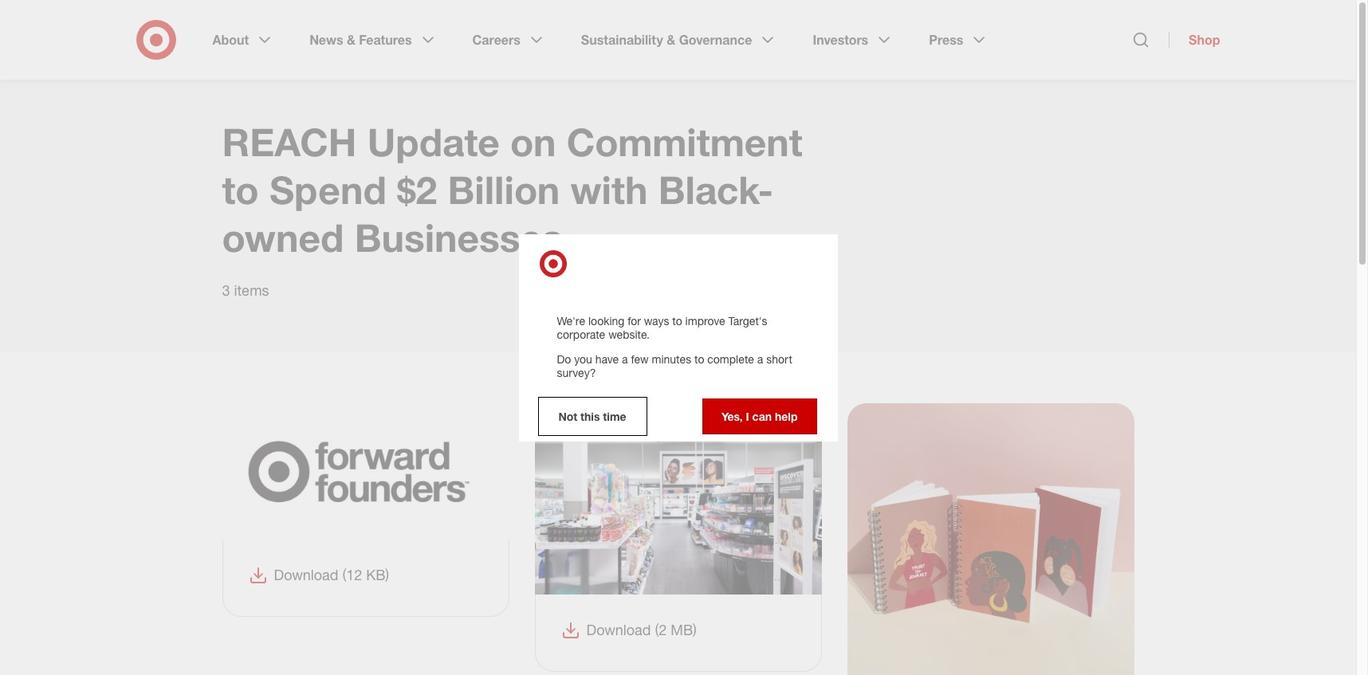 Task type: locate. For each thing, give the bounding box(es) containing it.
download (2 mb)
[[586, 621, 697, 639]]

3 items
[[222, 281, 269, 299]]

to inside the we're looking for ways to improve target's corporate website.
[[672, 314, 682, 327]]

can
[[752, 409, 772, 423]]

2 vertical spatial to
[[694, 352, 704, 366]]

0 vertical spatial to
[[222, 167, 259, 213]]

1 horizontal spatial to
[[672, 314, 682, 327]]

mb)
[[671, 621, 697, 639]]

update
[[367, 119, 500, 165]]

website.
[[608, 327, 650, 341]]

to right the minutes
[[694, 352, 704, 366]]

shop link
[[1169, 32, 1220, 48]]

you
[[574, 352, 592, 366]]

corporate
[[557, 327, 605, 341]]

on
[[510, 119, 556, 165]]

0 horizontal spatial download
[[274, 566, 338, 583]]

0 horizontal spatial a
[[622, 352, 628, 366]]

billion
[[448, 167, 560, 213]]

logo, company name image
[[222, 403, 509, 539]]

a left the short
[[757, 352, 763, 366]]

download inside 'link'
[[274, 566, 338, 583]]

1 horizontal spatial download
[[586, 621, 651, 639]]

download left (12
[[274, 566, 338, 583]]

1 a from the left
[[622, 352, 628, 366]]

to up owned
[[222, 167, 259, 213]]

a
[[622, 352, 628, 366], [757, 352, 763, 366]]

0 vertical spatial download
[[274, 566, 338, 583]]

reach update on commitment to spend $2 billion with black- owned businesses
[[222, 119, 803, 261]]

download
[[274, 566, 338, 583], [586, 621, 651, 639]]

yes, i can help
[[721, 409, 798, 423]]

we're
[[557, 314, 585, 327]]

we're looking for ways to improve target's corporate website.
[[557, 314, 767, 341]]

a left the few
[[622, 352, 628, 366]]

minutes
[[652, 352, 691, 366]]

1 vertical spatial download
[[586, 621, 651, 639]]

to right ways
[[672, 314, 682, 327]]

2 a from the left
[[757, 352, 763, 366]]

download (2 mb) link
[[561, 620, 697, 641]]

download (12 kb)
[[274, 566, 389, 583]]

download for download (12 kb)
[[274, 566, 338, 583]]

to
[[222, 167, 259, 213], [672, 314, 682, 327], [694, 352, 704, 366]]

kb)
[[366, 566, 389, 583]]

survey?
[[557, 366, 596, 379]]

not
[[558, 409, 577, 423]]

1 horizontal spatial a
[[757, 352, 763, 366]]

do you have a few minutes to complete a short survey?
[[557, 352, 792, 379]]

2 horizontal spatial to
[[694, 352, 704, 366]]

have
[[595, 352, 619, 366]]

looking
[[588, 314, 624, 327]]

download left (2
[[586, 621, 651, 639]]

to for spend
[[222, 167, 259, 213]]

0 horizontal spatial to
[[222, 167, 259, 213]]

1 vertical spatial to
[[672, 314, 682, 327]]

to inside reach update on commitment to spend $2 billion with black- owned businesses
[[222, 167, 259, 213]]



Task type: vqa. For each thing, say whether or not it's contained in the screenshot.
All inside the Collectively have 30% of all plastic packaging feature recycled or responsibly sourced bio-based content.
no



Task type: describe. For each thing, give the bounding box(es) containing it.
help
[[775, 409, 798, 423]]

target's industry-leading beauty assortment, which saw a 65% increase in black-owned brand offerings since 2020 image
[[535, 403, 822, 595]]

3
[[222, 281, 230, 299]]

with
[[570, 167, 648, 213]]

for
[[628, 314, 641, 327]]

a group of red and white boxes image
[[847, 403, 1134, 675]]

$2
[[397, 167, 437, 213]]

items
[[234, 281, 269, 299]]

few
[[631, 352, 649, 366]]

black-
[[658, 167, 773, 213]]

download (12 kb) link
[[248, 565, 389, 586]]

to for improve
[[672, 314, 682, 327]]

yes,
[[721, 409, 743, 423]]

commitment
[[567, 119, 803, 165]]

to inside 'do you have a few minutes to complete a short survey?'
[[694, 352, 704, 366]]

time
[[603, 409, 626, 423]]

i
[[746, 409, 749, 423]]

improve
[[685, 314, 725, 327]]

short
[[766, 352, 792, 366]]

do
[[557, 352, 571, 366]]

target's
[[728, 314, 767, 327]]

not this time link
[[539, 398, 645, 434]]

spend
[[269, 167, 386, 213]]

owned
[[222, 214, 344, 261]]

(2
[[655, 621, 667, 639]]

this
[[580, 409, 600, 423]]

yes, i can help link
[[702, 398, 817, 434]]

download for download (2 mb)
[[586, 621, 651, 639]]

shop
[[1189, 32, 1220, 48]]

reach
[[222, 119, 357, 165]]

ways
[[644, 314, 669, 327]]

complete
[[707, 352, 754, 366]]

businesses
[[354, 214, 563, 261]]

not this time
[[558, 409, 626, 423]]

(12
[[342, 566, 362, 583]]



